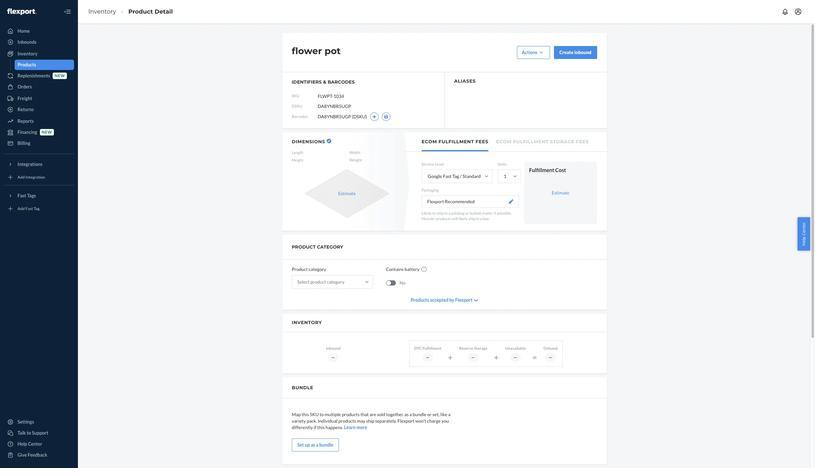 Task type: describe. For each thing, give the bounding box(es) containing it.
inventory inside breadcrumbs navigation
[[88, 8, 116, 15]]

0 horizontal spatial help
[[18, 442, 27, 448]]

new for financing
[[42, 130, 52, 135]]

ecom fulfillment fees
[[422, 139, 488, 145]]

height
[[292, 158, 303, 163]]

onhand
[[544, 346, 558, 351]]

contains
[[386, 267, 404, 273]]

dsku
[[292, 104, 302, 109]]

inbound
[[574, 50, 592, 55]]

flexport inside "map this sku to multiple products that are sold together as a bundle or set, like a variety pack. individual products may ship separately. flexport won't charge you differently if this happens."
[[398, 419, 414, 424]]

2 horizontal spatial flexport
[[455, 298, 473, 303]]

inbounds link
[[4, 37, 74, 47]]

variety
[[292, 419, 306, 424]]

actions
[[522, 50, 537, 55]]

detail
[[155, 8, 173, 15]]

replenishments
[[18, 73, 50, 79]]

set up as a bundle button
[[292, 439, 339, 452]]

will
[[452, 217, 458, 222]]

fast tags
[[18, 193, 36, 199]]

flexport recommended
[[427, 199, 475, 205]]

products for products
[[18, 62, 36, 68]]

accepted
[[430, 298, 449, 303]]

freight link
[[4, 94, 74, 104]]

product category
[[292, 267, 326, 273]]

flower
[[292, 45, 322, 57]]

dtc fulfillment
[[414, 346, 441, 351]]

tab list containing ecom fulfillment fees
[[406, 133, 607, 152]]

heavier
[[422, 217, 435, 222]]

talk to support button
[[4, 429, 74, 439]]

reserve
[[459, 346, 473, 351]]

open notifications image
[[781, 8, 789, 16]]

bundle inside "map this sku to multiple products that are sold together as a bundle or set, like a variety pack. individual products may ship separately. flexport won't charge you differently if this happens."
[[413, 412, 426, 418]]

cost
[[555, 167, 566, 173]]

product detail
[[128, 8, 173, 15]]

print image
[[384, 115, 388, 119]]

recommended
[[445, 199, 475, 205]]

integrations button
[[4, 159, 74, 170]]

standard
[[463, 174, 481, 179]]

to for support
[[27, 431, 31, 436]]

add fast tag
[[18, 207, 40, 212]]

fees inside 'tab'
[[576, 139, 589, 145]]

da8ynbr5ugp (dsku)
[[318, 114, 367, 120]]

returns link
[[4, 105, 74, 115]]

1 horizontal spatial in
[[476, 217, 479, 222]]

charge
[[427, 419, 441, 424]]

learn more button
[[344, 425, 367, 432]]

0 horizontal spatial storage
[[474, 346, 488, 351]]

unavailable
[[505, 346, 526, 351]]

0 horizontal spatial center
[[28, 442, 42, 448]]

0 horizontal spatial help center
[[18, 442, 42, 448]]

ecom fulfillment storage fees tab
[[496, 133, 589, 150]]

likely
[[422, 211, 432, 216]]

product category
[[292, 245, 343, 250]]

feedback
[[28, 453, 47, 459]]

dtc
[[414, 346, 422, 351]]

ecom fulfillment fees tab
[[422, 133, 488, 152]]

weight
[[350, 158, 362, 163]]

ship inside "map this sku to multiple products that are sold together as a bundle or set, like a variety pack. individual products may ship separately. flexport won't charge you differently if this happens."
[[366, 419, 374, 424]]

reserve storage
[[459, 346, 488, 351]]

service
[[422, 162, 434, 167]]

0 vertical spatial category
[[309, 267, 326, 273]]

products accepted by flexport
[[411, 298, 473, 303]]

help inside button
[[801, 237, 807, 246]]

bubble
[[470, 211, 482, 216]]

close navigation image
[[64, 8, 71, 16]]

create inbound button
[[554, 46, 597, 59]]

identifiers & barcodes
[[292, 79, 355, 85]]

learn
[[344, 425, 356, 431]]

add for add fast tag
[[18, 207, 25, 212]]

select
[[297, 280, 309, 285]]

separately.
[[375, 419, 397, 424]]

help center inside button
[[801, 223, 807, 246]]

as inside "map this sku to multiple products that are sold together as a bundle or set, like a variety pack. individual products may ship separately. flexport won't charge you differently if this happens."
[[404, 412, 409, 418]]

add integration link
[[4, 172, 74, 183]]

fulfillment cost
[[529, 167, 566, 173]]

integration
[[25, 175, 45, 180]]

1 vertical spatial inventory link
[[4, 49, 74, 59]]

happens.
[[326, 425, 343, 431]]

give feedback
[[18, 453, 47, 459]]

packaging
[[422, 188, 439, 193]]

set up as a bundle
[[297, 443, 333, 448]]

plus image
[[372, 115, 376, 119]]

together
[[386, 412, 404, 418]]

2 vertical spatial products
[[338, 419, 356, 424]]

ecom for ecom fulfillment fees
[[422, 139, 437, 145]]

tag for google
[[452, 174, 459, 179]]

1 vertical spatial products
[[342, 412, 360, 418]]

estimate link
[[552, 190, 569, 196]]

1 vertical spatial category
[[327, 280, 345, 285]]

box.
[[483, 217, 490, 222]]

/
[[460, 174, 462, 179]]

chevron down image
[[474, 299, 478, 303]]

sold
[[377, 412, 385, 418]]

2 horizontal spatial inventory
[[292, 320, 322, 326]]

battery
[[405, 267, 419, 273]]

units
[[498, 162, 507, 167]]

― for onhand
[[549, 356, 553, 360]]

1
[[504, 174, 507, 179]]

likely
[[459, 217, 468, 222]]

1 vertical spatial this
[[317, 425, 325, 431]]

learn more
[[344, 425, 367, 431]]

talk to support
[[18, 431, 48, 436]]

pencil alt image
[[328, 140, 330, 143]]

likely to ship in a polybag or bubble mailer if possible. heavier products will likely ship in a box.
[[422, 211, 512, 222]]

differently
[[292, 425, 313, 431]]

fees inside tab
[[476, 139, 488, 145]]

home
[[18, 28, 30, 34]]

1 vertical spatial inventory
[[18, 51, 37, 57]]

barcodes
[[328, 79, 355, 85]]

won't
[[415, 419, 426, 424]]

map
[[292, 412, 301, 418]]

dimensions
[[292, 139, 325, 145]]



Task type: vqa. For each thing, say whether or not it's contained in the screenshot.
ADD INTEGRATION
yes



Task type: locate. For each thing, give the bounding box(es) containing it.
fast left tags
[[18, 193, 26, 199]]

new down reports link
[[42, 130, 52, 135]]

a right like
[[448, 412, 451, 418]]

1 horizontal spatial flexport
[[427, 199, 444, 205]]

0 vertical spatial tag
[[452, 174, 459, 179]]

bundle
[[292, 385, 313, 391]]

polybag
[[451, 211, 465, 216]]

category right product
[[327, 280, 345, 285]]

a left polybag
[[448, 211, 450, 216]]

1 horizontal spatial product
[[292, 267, 308, 273]]

product for product detail
[[128, 8, 153, 15]]

reports
[[18, 119, 34, 124]]

2 vertical spatial fast
[[25, 207, 33, 212]]

fast
[[443, 174, 452, 179], [18, 193, 26, 199], [25, 207, 33, 212]]

sku up pack.
[[310, 412, 319, 418]]

in down bubble
[[476, 217, 479, 222]]

1 vertical spatial if
[[314, 425, 316, 431]]

2 horizontal spatial ship
[[468, 217, 475, 222]]

tag down fast tags dropdown button
[[34, 207, 40, 212]]

to inside button
[[27, 431, 31, 436]]

0 vertical spatial to
[[432, 211, 436, 216]]

― down inbound
[[331, 356, 335, 360]]

fast for add
[[25, 207, 33, 212]]

ship right likely
[[437, 211, 444, 216]]

products left will at the top of the page
[[436, 217, 451, 222]]

freight
[[18, 96, 32, 101]]

1 horizontal spatial ship
[[437, 211, 444, 216]]

fulfillment for ecom fulfillment fees
[[439, 139, 474, 145]]

0 horizontal spatial sku
[[292, 94, 299, 99]]

0 vertical spatial new
[[55, 74, 65, 78]]

0 vertical spatial da8ynbr5ugp
[[318, 104, 351, 109]]

0 vertical spatial as
[[404, 412, 409, 418]]

fulfillment inside tab
[[439, 139, 474, 145]]

― down 'onhand'
[[549, 356, 553, 360]]

1 horizontal spatial help
[[801, 237, 807, 246]]

products up replenishments
[[18, 62, 36, 68]]

0 horizontal spatial product
[[128, 8, 153, 15]]

category
[[317, 245, 343, 250]]

bundle up won't
[[413, 412, 426, 418]]

help center link
[[4, 440, 74, 450]]

2 add from the top
[[18, 207, 25, 212]]

this right 'map' in the bottom of the page
[[302, 412, 309, 418]]

estimate for estimate button
[[338, 191, 356, 197]]

product inside breadcrumbs navigation
[[128, 8, 153, 15]]

0 vertical spatial fast
[[443, 174, 452, 179]]

― down 'dtc fulfillment'
[[426, 356, 430, 360]]

1 vertical spatial add
[[18, 207, 25, 212]]

1 horizontal spatial ecom
[[496, 139, 512, 145]]

tag left /
[[452, 174, 459, 179]]

individual
[[318, 419, 338, 424]]

2 fees from the left
[[576, 139, 589, 145]]

home link
[[4, 26, 74, 36]]

reports link
[[4, 116, 74, 127]]

products
[[436, 217, 451, 222], [342, 412, 360, 418], [338, 419, 356, 424]]

flexport down packaging
[[427, 199, 444, 205]]

products up may
[[342, 412, 360, 418]]

storage right reserve
[[474, 346, 488, 351]]

None text field
[[318, 90, 366, 102]]

possible.
[[497, 211, 512, 216]]

product for product category
[[292, 267, 308, 273]]

storage inside 'tab'
[[550, 139, 575, 145]]

1 horizontal spatial sku
[[310, 412, 319, 418]]

=
[[532, 353, 537, 363]]

billing link
[[4, 138, 74, 149]]

2 vertical spatial inventory
[[292, 320, 322, 326]]

give feedback button
[[4, 451, 74, 461]]

fast tags button
[[4, 191, 74, 201]]

1 vertical spatial help center
[[18, 442, 42, 448]]

2 da8ynbr5ugp from the top
[[318, 114, 351, 120]]

you
[[442, 419, 449, 424]]

product
[[292, 245, 316, 250]]

1 horizontal spatial help center
[[801, 223, 807, 246]]

0 vertical spatial center
[[801, 223, 807, 236]]

2 ecom from the left
[[496, 139, 512, 145]]

center inside button
[[801, 223, 807, 236]]

ecom inside 'tab'
[[496, 139, 512, 145]]

1 horizontal spatial if
[[494, 211, 496, 216]]

flexport logo image
[[7, 8, 36, 15]]

1 vertical spatial fast
[[18, 193, 26, 199]]

ecom
[[422, 139, 437, 145], [496, 139, 512, 145]]

0 horizontal spatial products
[[18, 62, 36, 68]]

1 vertical spatial as
[[311, 443, 315, 448]]

+
[[448, 353, 453, 363], [494, 353, 499, 363]]

2 horizontal spatial to
[[432, 211, 436, 216]]

1 + from the left
[[448, 353, 453, 363]]

0 horizontal spatial ship
[[366, 419, 374, 424]]

or inside likely to ship in a polybag or bubble mailer if possible. heavier products will likely ship in a box.
[[465, 211, 469, 216]]

settings
[[18, 420, 34, 425]]

0 horizontal spatial if
[[314, 425, 316, 431]]

barcodes
[[292, 114, 308, 119]]

billing
[[18, 141, 30, 146]]

flower pot
[[292, 45, 341, 57]]

to for ship
[[432, 211, 436, 216]]

1 vertical spatial storage
[[474, 346, 488, 351]]

1 vertical spatial product
[[292, 267, 308, 273]]

0 vertical spatial products
[[436, 217, 451, 222]]

ecom for ecom fulfillment storage fees
[[496, 139, 512, 145]]

length
[[292, 150, 304, 155]]

products link
[[14, 60, 74, 70]]

as right together
[[404, 412, 409, 418]]

da8ynbr5ugp up da8ynbr5ugp (dsku)
[[318, 104, 351, 109]]

― for unavailable
[[513, 356, 518, 360]]

0 horizontal spatial new
[[42, 130, 52, 135]]

products for products accepted by flexport
[[411, 298, 429, 303]]

1 horizontal spatial center
[[801, 223, 807, 236]]

flexport
[[427, 199, 444, 205], [455, 298, 473, 303], [398, 419, 414, 424]]

― down the unavailable
[[513, 356, 518, 360]]

open account menu image
[[794, 8, 802, 16]]

product detail link
[[128, 8, 173, 15]]

if right mailer
[[494, 211, 496, 216]]

fast inside dropdown button
[[18, 193, 26, 199]]

1 horizontal spatial category
[[327, 280, 345, 285]]

1 add from the top
[[18, 175, 25, 180]]

inbounds
[[18, 39, 36, 45]]

0 vertical spatial inventory link
[[88, 8, 116, 15]]

2 vertical spatial to
[[27, 431, 31, 436]]

0 horizontal spatial as
[[311, 443, 315, 448]]

contains battery
[[386, 267, 419, 273]]

identifiers
[[292, 79, 322, 85]]

are
[[370, 412, 376, 418]]

in left polybag
[[445, 211, 448, 216]]

new for replenishments
[[55, 74, 65, 78]]

0 vertical spatial bundle
[[413, 412, 426, 418]]

pack.
[[307, 419, 317, 424]]

1 ecom from the left
[[422, 139, 437, 145]]

1 horizontal spatial to
[[320, 412, 324, 418]]

0 vertical spatial this
[[302, 412, 309, 418]]

financing
[[18, 130, 37, 135]]

fast down tags
[[25, 207, 33, 212]]

inventory
[[88, 8, 116, 15], [18, 51, 37, 57], [292, 320, 322, 326]]

bundle right up
[[319, 443, 333, 448]]

1 vertical spatial tag
[[34, 207, 40, 212]]

to
[[432, 211, 436, 216], [320, 412, 324, 418], [27, 431, 31, 436]]

tab list
[[406, 133, 607, 152]]

service level
[[422, 162, 444, 167]]

1 vertical spatial center
[[28, 442, 42, 448]]

0 vertical spatial add
[[18, 175, 25, 180]]

add down fast tags
[[18, 207, 25, 212]]

1 vertical spatial help
[[18, 442, 27, 448]]

to up individual
[[320, 412, 324, 418]]

1 horizontal spatial as
[[404, 412, 409, 418]]

0 vertical spatial products
[[18, 62, 36, 68]]

category up product
[[309, 267, 326, 273]]

support
[[32, 431, 48, 436]]

1 vertical spatial products
[[411, 298, 429, 303]]

a left box.
[[480, 217, 482, 222]]

or inside "map this sku to multiple products that are sold together as a bundle or set, like a variety pack. individual products may ship separately. flexport won't charge you differently if this happens."
[[427, 412, 432, 418]]

settings link
[[4, 418, 74, 428]]

add for add integration
[[18, 175, 25, 180]]

pot
[[325, 45, 341, 57]]

ecom up units
[[496, 139, 512, 145]]

google
[[428, 174, 442, 179]]

new down products link
[[55, 74, 65, 78]]

fast right google
[[443, 174, 452, 179]]

da8ynbr5ugp left (dsku)
[[318, 114, 351, 120]]

to inside likely to ship in a polybag or bubble mailer if possible. heavier products will likely ship in a box.
[[432, 211, 436, 216]]

1 horizontal spatial +
[[494, 353, 499, 363]]

products up learn
[[338, 419, 356, 424]]

add integration
[[18, 175, 45, 180]]

1 horizontal spatial fees
[[576, 139, 589, 145]]

0 vertical spatial in
[[445, 211, 448, 216]]

in
[[445, 211, 448, 216], [476, 217, 479, 222]]

fulfillment for ecom fulfillment storage fees
[[513, 139, 549, 145]]

4 ― from the left
[[513, 356, 518, 360]]

flexport right by
[[455, 298, 473, 303]]

ship down are on the bottom left of the page
[[366, 419, 374, 424]]

orders link
[[4, 82, 74, 92]]

by
[[449, 298, 454, 303]]

ecom fulfillment storage fees
[[496, 139, 589, 145]]

storage up the cost
[[550, 139, 575, 145]]

0 horizontal spatial bundle
[[319, 443, 333, 448]]

this down individual
[[317, 425, 325, 431]]

if down pack.
[[314, 425, 316, 431]]

to right likely
[[432, 211, 436, 216]]

1 horizontal spatial or
[[465, 211, 469, 216]]

sku up dsku
[[292, 94, 299, 99]]

returns
[[18, 107, 34, 112]]

or left set,
[[427, 412, 432, 418]]

flexport recommended button
[[422, 196, 519, 208]]

1 vertical spatial flexport
[[455, 298, 473, 303]]

0 horizontal spatial to
[[27, 431, 31, 436]]

1 horizontal spatial products
[[411, 298, 429, 303]]

give
[[18, 453, 27, 459]]

― for dtc fulfillment
[[426, 356, 430, 360]]

1 vertical spatial in
[[476, 217, 479, 222]]

as inside button
[[311, 443, 315, 448]]

actions button
[[517, 46, 550, 59]]

mailer
[[482, 211, 493, 216]]

5 ― from the left
[[549, 356, 553, 360]]

da8ynbr5ugp for da8ynbr5ugp
[[318, 104, 351, 109]]

1 vertical spatial ship
[[468, 217, 475, 222]]

fulfillment inside 'tab'
[[513, 139, 549, 145]]

flexport down together
[[398, 419, 414, 424]]

or
[[465, 211, 469, 216], [427, 412, 432, 418]]

1 ― from the left
[[331, 356, 335, 360]]

0 horizontal spatial inventory link
[[4, 49, 74, 59]]

more
[[357, 425, 367, 431]]

0 vertical spatial help
[[801, 237, 807, 246]]

to inside "map this sku to multiple products that are sold together as a bundle or set, like a variety pack. individual products may ship separately. flexport won't charge you differently if this happens."
[[320, 412, 324, 418]]

1 vertical spatial or
[[427, 412, 432, 418]]

google fast tag / standard
[[428, 174, 481, 179]]

as right up
[[311, 443, 315, 448]]

products left accepted
[[411, 298, 429, 303]]

da8ynbr5ugp for da8ynbr5ugp (dsku)
[[318, 114, 351, 120]]

1 horizontal spatial new
[[55, 74, 65, 78]]

width
[[350, 150, 360, 155]]

2 vertical spatial flexport
[[398, 419, 414, 424]]

1 horizontal spatial tag
[[452, 174, 459, 179]]

0 horizontal spatial inventory
[[18, 51, 37, 57]]

0 horizontal spatial ecom
[[422, 139, 437, 145]]

3 ― from the left
[[471, 356, 475, 360]]

help center button
[[798, 218, 810, 251]]

2 vertical spatial ship
[[366, 419, 374, 424]]

a inside button
[[316, 443, 318, 448]]

tag
[[452, 174, 459, 179], [34, 207, 40, 212]]

category
[[309, 267, 326, 273], [327, 280, 345, 285]]

estimate for estimate link
[[552, 190, 569, 196]]

inbound
[[326, 346, 341, 351]]

― for reserve storage
[[471, 356, 475, 360]]

inventory link
[[88, 8, 116, 15], [4, 49, 74, 59]]

multiple
[[325, 412, 341, 418]]

flexport inside button
[[427, 199, 444, 205]]

center
[[801, 223, 807, 236], [28, 442, 42, 448]]

product up the select
[[292, 267, 308, 273]]

1 fees from the left
[[476, 139, 488, 145]]

0 horizontal spatial flexport
[[398, 419, 414, 424]]

breadcrumbs navigation
[[83, 2, 178, 21]]

1 horizontal spatial this
[[317, 425, 325, 431]]

1 horizontal spatial inventory
[[88, 8, 116, 15]]

products inside likely to ship in a polybag or bubble mailer if possible. heavier products will likely ship in a box.
[[436, 217, 451, 222]]

da8ynbr5ugp
[[318, 104, 351, 109], [318, 114, 351, 120]]

0 vertical spatial product
[[128, 8, 153, 15]]

if inside likely to ship in a polybag or bubble mailer if possible. heavier products will likely ship in a box.
[[494, 211, 496, 216]]

estimate button
[[338, 191, 356, 197]]

0 vertical spatial ship
[[437, 211, 444, 216]]

0 horizontal spatial in
[[445, 211, 448, 216]]

create inbound
[[559, 50, 592, 55]]

― down reserve storage
[[471, 356, 475, 360]]

0 horizontal spatial estimate
[[338, 191, 356, 197]]

sku
[[292, 94, 299, 99], [310, 412, 319, 418]]

ship down bubble
[[468, 217, 475, 222]]

fast for google
[[443, 174, 452, 179]]

1 da8ynbr5ugp from the top
[[318, 104, 351, 109]]

1 vertical spatial new
[[42, 130, 52, 135]]

0 vertical spatial sku
[[292, 94, 299, 99]]

1 vertical spatial bundle
[[319, 443, 333, 448]]

product left detail
[[128, 8, 153, 15]]

select product category
[[297, 280, 345, 285]]

like
[[440, 412, 447, 418]]

2 ― from the left
[[426, 356, 430, 360]]

if inside "map this sku to multiple products that are sold together as a bundle or set, like a variety pack. individual products may ship separately. flexport won't charge you differently if this happens."
[[314, 425, 316, 431]]

0 vertical spatial flexport
[[427, 199, 444, 205]]

2 + from the left
[[494, 353, 499, 363]]

0 horizontal spatial tag
[[34, 207, 40, 212]]

sku inside "map this sku to multiple products that are sold together as a bundle or set, like a variety pack. individual products may ship separately. flexport won't charge you differently if this happens."
[[310, 412, 319, 418]]

― for inbound
[[331, 356, 335, 360]]

a right up
[[316, 443, 318, 448]]

tag for add
[[34, 207, 40, 212]]

add left the integration at the top left
[[18, 175, 25, 180]]

a right together
[[410, 412, 412, 418]]

fulfillment for dtc fulfillment
[[423, 346, 441, 351]]

pen image
[[509, 200, 513, 204]]

0 vertical spatial help center
[[801, 223, 807, 246]]

or up likely
[[465, 211, 469, 216]]

to right talk
[[27, 431, 31, 436]]

fulfillment
[[439, 139, 474, 145], [513, 139, 549, 145], [529, 167, 554, 173], [423, 346, 441, 351]]

talk
[[18, 431, 26, 436]]

0 horizontal spatial or
[[427, 412, 432, 418]]

0 vertical spatial or
[[465, 211, 469, 216]]

0 vertical spatial if
[[494, 211, 496, 216]]

bundle inside set up as a bundle button
[[319, 443, 333, 448]]

a
[[448, 211, 450, 216], [480, 217, 482, 222], [410, 412, 412, 418], [448, 412, 451, 418], [316, 443, 318, 448]]

ecom up service
[[422, 139, 437, 145]]

ecom inside tab
[[422, 139, 437, 145]]

1 horizontal spatial bundle
[[413, 412, 426, 418]]

0 vertical spatial storage
[[550, 139, 575, 145]]

aliases
[[454, 78, 476, 84]]

0 horizontal spatial category
[[309, 267, 326, 273]]

0 vertical spatial inventory
[[88, 8, 116, 15]]

estimate
[[552, 190, 569, 196], [338, 191, 356, 197]]

1 horizontal spatial inventory link
[[88, 8, 116, 15]]

0 horizontal spatial +
[[448, 353, 453, 363]]



